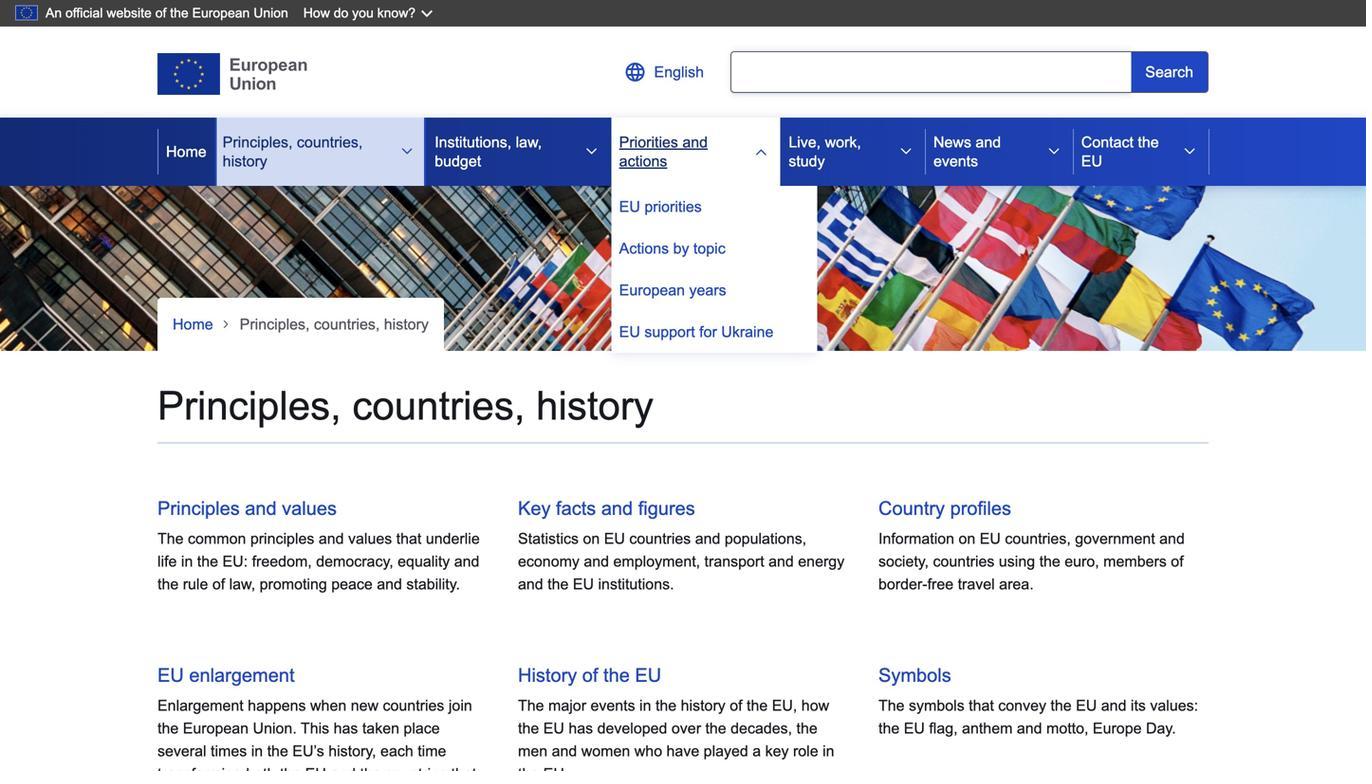 Task type: describe. For each thing, give the bounding box(es) containing it.
priorities
[[619, 134, 678, 151]]

news
[[933, 134, 971, 151]]

statistics
[[518, 530, 579, 547]]

european years
[[619, 282, 726, 299]]

motto,
[[1046, 720, 1089, 737]]

the major events in the history of the eu, how the eu has developed over the decades, the men and women who have played a key role in the eu.
[[518, 697, 834, 771]]

economy
[[518, 553, 580, 570]]

law, inside institutions, law, budget
[[516, 134, 542, 151]]

flag,
[[929, 720, 958, 737]]

on for profiles
[[959, 530, 976, 547]]

the inside statistics on eu countries and populations, economy and employment, transport and energy and the eu institutions.
[[548, 576, 569, 593]]

the up several
[[157, 720, 179, 737]]

history of the eu
[[518, 665, 661, 686]]

using
[[999, 553, 1035, 570]]

eu up motto,
[[1076, 697, 1097, 714]]

the down common
[[197, 553, 218, 570]]

priorities and actions
[[619, 134, 708, 170]]

how do you know? button
[[294, 0, 446, 27]]

institutions,
[[435, 134, 511, 151]]

and inside the major events in the history of the eu, how the eu has developed over the decades, the men and women who have played a key role in the eu.
[[552, 743, 577, 760]]

and inside news and events
[[976, 134, 1001, 151]]

common
[[188, 530, 246, 547]]

that inside the common principles and values that underlie life in the eu: freedom, democracy, equality and the rule of law, promoting peace and stability.
[[396, 530, 422, 547]]

budget
[[435, 153, 481, 170]]

the up men
[[518, 720, 539, 737]]

each
[[380, 743, 413, 760]]

in right role
[[823, 743, 834, 760]]

major
[[548, 697, 586, 714]]

facts
[[556, 498, 596, 519]]

eu up enlargement on the left bottom
[[157, 665, 184, 686]]

freedom,
[[252, 553, 312, 570]]

role
[[793, 743, 818, 760]]

the down history, at the left
[[360, 766, 381, 771]]

1 vertical spatial home
[[173, 316, 213, 333]]

eu down key facts and figures link
[[604, 530, 625, 547]]

eu left priorities at top
[[619, 198, 640, 215]]

s image
[[624, 61, 647, 83]]

who
[[634, 743, 662, 760]]

eu left support in the top of the page
[[619, 324, 640, 341]]

Search search field
[[730, 51, 1209, 93]]

has inside enlargement happens when new countries join the european union. this has taken place several times in the eu's history, each time transforming both the eu and the countries t
[[334, 720, 358, 737]]

eu left flag, at right
[[904, 720, 925, 737]]

institutions.
[[598, 576, 674, 593]]

the up the "decades,"
[[747, 697, 768, 714]]

priorities
[[644, 198, 702, 215]]

developed
[[597, 720, 667, 737]]

country profiles link
[[878, 498, 1011, 519]]

values inside the common principles and values that underlie life in the eu: freedom, democracy, equality and the rule of law, promoting peace and stability.
[[348, 530, 392, 547]]

and inside information on eu countries, government and society, countries using the euro, members of border-free travel area.
[[1159, 530, 1185, 547]]

2 vertical spatial principles,
[[157, 384, 341, 428]]

live,
[[789, 134, 821, 151]]

countries up place
[[383, 697, 444, 714]]

events for and
[[933, 153, 978, 170]]

energy
[[798, 553, 845, 570]]

has inside the major events in the history of the eu, how the eu has developed over the decades, the men and women who have played a key role in the eu.
[[569, 720, 593, 737]]

information
[[878, 530, 954, 547]]

eu inside information on eu countries, government and society, countries using the euro, members of border-free travel area.
[[980, 530, 1001, 547]]

and down 'populations,'
[[769, 553, 794, 570]]

principles
[[250, 530, 314, 547]]

ukraine
[[721, 324, 774, 341]]

eu,
[[772, 697, 797, 714]]

europe
[[1093, 720, 1142, 737]]

eu's
[[292, 743, 324, 760]]

of inside information on eu countries, government and society, countries using the euro, members of border-free travel area.
[[1171, 553, 1184, 570]]

and down convey
[[1017, 720, 1042, 737]]

equality
[[398, 553, 450, 570]]

1 vertical spatial principles, countries, history
[[240, 316, 429, 333]]

and up "europe"
[[1101, 697, 1127, 714]]

join
[[449, 697, 472, 714]]

the down men
[[518, 766, 539, 771]]

english
[[654, 64, 704, 81]]

and up transport
[[695, 530, 720, 547]]

actions by topic link
[[612, 228, 817, 269]]

women
[[581, 743, 630, 760]]

values:
[[1150, 697, 1198, 714]]

european union flag image
[[157, 53, 307, 95]]

how do you know?
[[303, 6, 416, 20]]

the left flag, at right
[[878, 720, 900, 737]]

and up democracy,
[[319, 530, 344, 547]]

of inside the major events in the history of the eu, how the eu has developed over the decades, the men and women who have played a key role in the eu.
[[730, 697, 742, 714]]

underlie
[[426, 530, 480, 547]]

life
[[157, 553, 177, 570]]

eu enlargement link
[[157, 665, 295, 686]]

rule
[[183, 576, 208, 593]]

by
[[673, 240, 689, 257]]

principles, countries, history link
[[215, 118, 388, 186]]

do
[[334, 6, 348, 20]]

have
[[666, 743, 699, 760]]

you
[[352, 6, 374, 20]]

history,
[[328, 743, 376, 760]]

xs image
[[400, 144, 415, 159]]

of right website
[[155, 6, 166, 20]]

countries, inside information on eu countries, government and society, countries using the euro, members of border-free travel area.
[[1005, 530, 1071, 547]]

0 vertical spatial principles, countries, history
[[223, 134, 363, 170]]

work,
[[825, 134, 861, 151]]

study
[[789, 153, 825, 170]]

0 vertical spatial principles,
[[223, 134, 293, 151]]

transforming
[[157, 766, 242, 771]]

eu inside the major events in the history of the eu, how the eu has developed over the decades, the men and women who have played a key role in the eu.
[[543, 720, 564, 737]]

principles
[[157, 498, 240, 519]]

and inside enlargement happens when new countries join the european union. this has taken place several times in the eu's history, each time transforming both the eu and the countries t
[[330, 766, 356, 771]]

years
[[689, 282, 726, 299]]

countries inside statistics on eu countries and populations, economy and employment, transport and energy and the eu institutions.
[[629, 530, 691, 547]]

key facts and figures
[[518, 498, 695, 519]]

euro,
[[1065, 553, 1099, 570]]

1 vertical spatial european
[[619, 282, 685, 299]]

2xs image
[[221, 319, 232, 330]]

the up role
[[796, 720, 818, 737]]

european years link
[[612, 269, 817, 311]]

convey
[[998, 697, 1046, 714]]

key facts and figures link
[[518, 498, 695, 519]]

eu inside the "contact the eu"
[[1081, 153, 1102, 170]]

the down union.
[[267, 743, 288, 760]]

website
[[107, 6, 152, 20]]

travel
[[958, 576, 995, 593]]

peace
[[331, 576, 373, 593]]

and down underlie
[[454, 553, 479, 570]]

in inside enlargement happens when new countries join the european union. this has taken place several times in the eu's history, each time transforming both the eu and the countries t
[[251, 743, 263, 760]]

eu down economy
[[573, 576, 594, 593]]



Task type: locate. For each thing, give the bounding box(es) containing it.
the for principles
[[157, 530, 184, 547]]

2 xs image from the left
[[754, 144, 769, 159]]

a
[[753, 743, 761, 760]]

priorities and actions link
[[612, 118, 742, 186]]

that inside the symbols that convey the eu and its values: the eu flag, anthem and motto, europe day.
[[969, 697, 994, 714]]

the up life
[[157, 530, 184, 547]]

xs image
[[584, 144, 599, 159], [754, 144, 769, 159], [898, 144, 914, 159], [1046, 144, 1061, 159], [1182, 144, 1197, 159]]

1 vertical spatial principles,
[[240, 316, 310, 333]]

0 vertical spatial values
[[282, 498, 337, 519]]

home link down the european union flag image
[[158, 118, 214, 186]]

statistics on eu countries and populations, economy and employment, transport and energy and the eu institutions.
[[518, 530, 845, 593]]

1 vertical spatial home link
[[173, 313, 213, 336]]

eu:
[[222, 553, 248, 570]]

xs image left news
[[898, 144, 914, 159]]

an official website of the european union
[[46, 6, 288, 20]]

over
[[672, 720, 701, 737]]

european up 'times'
[[183, 720, 249, 737]]

1 horizontal spatial the
[[518, 697, 544, 714]]

0 vertical spatial european
[[192, 6, 250, 20]]

principles, down the european union flag image
[[223, 134, 293, 151]]

the inside the symbols that convey the eu and its values: the eu flag, anthem and motto, europe day.
[[878, 697, 905, 714]]

eu priorities
[[619, 198, 702, 215]]

stability.
[[406, 576, 460, 593]]

the down eu's at the bottom left of the page
[[280, 766, 301, 771]]

eu priorities link
[[612, 186, 817, 228]]

the right website
[[170, 6, 189, 20]]

on inside statistics on eu countries and populations, economy and employment, transport and energy and the eu institutions.
[[583, 530, 600, 547]]

both
[[246, 766, 276, 771]]

in up both at the left bottom of page
[[251, 743, 263, 760]]

european left union
[[192, 6, 250, 20]]

and inside 'priorities and actions'
[[682, 134, 708, 151]]

0 horizontal spatial has
[[334, 720, 358, 737]]

the inside the "contact the eu"
[[1138, 134, 1159, 151]]

decades,
[[731, 720, 792, 737]]

xs image left actions
[[584, 144, 599, 159]]

xs image right contact the eu link
[[1182, 144, 1197, 159]]

2 horizontal spatial the
[[878, 697, 905, 714]]

principles and values link
[[157, 498, 337, 519]]

and down economy
[[518, 576, 543, 593]]

4 xs image from the left
[[1046, 144, 1061, 159]]

xs image for institutions, law, budget
[[584, 144, 599, 159]]

in up developed
[[639, 697, 651, 714]]

1 horizontal spatial events
[[933, 153, 978, 170]]

events down news
[[933, 153, 978, 170]]

1 on from the left
[[583, 530, 600, 547]]

the down life
[[157, 576, 179, 593]]

the common principles and values that underlie life in the eu: freedom, democracy, equality and the rule of law, promoting peace and stability.
[[157, 530, 480, 593]]

eu down profiles
[[980, 530, 1001, 547]]

history
[[518, 665, 577, 686]]

that
[[396, 530, 422, 547], [969, 697, 994, 714]]

of right rule
[[212, 576, 225, 593]]

the down economy
[[548, 576, 569, 593]]

1 vertical spatial events
[[591, 697, 635, 714]]

the inside the common principles and values that underlie life in the eu: freedom, democracy, equality and the rule of law, promoting peace and stability.
[[157, 530, 184, 547]]

has down the major
[[569, 720, 593, 737]]

employment,
[[613, 553, 700, 570]]

1 vertical spatial law,
[[229, 576, 255, 593]]

society,
[[878, 553, 929, 570]]

xs image left live,
[[754, 144, 769, 159]]

law, down eu:
[[229, 576, 255, 593]]

search button
[[1131, 51, 1209, 93]]

the left the euro,
[[1039, 553, 1060, 570]]

and down history, at the left
[[330, 766, 356, 771]]

countries, inside principles, countries, history link
[[297, 134, 363, 151]]

country profiles
[[878, 498, 1011, 519]]

events up developed
[[591, 697, 635, 714]]

an
[[46, 6, 62, 20]]

institutions, law, budget link
[[427, 118, 573, 186]]

that up equality
[[396, 530, 422, 547]]

1 horizontal spatial law,
[[516, 134, 542, 151]]

the down the history on the bottom left
[[518, 697, 544, 714]]

xs image for news and events
[[1046, 144, 1061, 159]]

1 horizontal spatial has
[[569, 720, 593, 737]]

free
[[927, 576, 954, 593]]

the up motto,
[[1051, 697, 1072, 714]]

the
[[157, 530, 184, 547], [518, 697, 544, 714], [878, 697, 905, 714]]

eu down the major
[[543, 720, 564, 737]]

the up over
[[656, 697, 677, 714]]

enlargement happens when new countries join the european union. this has taken place several times in the eu's history, each time transforming both the eu and the countries t
[[157, 697, 476, 771]]

1 horizontal spatial on
[[959, 530, 976, 547]]

government
[[1075, 530, 1155, 547]]

history of the eu link
[[518, 665, 661, 686]]

topic
[[693, 240, 725, 257]]

democracy,
[[316, 553, 393, 570]]

law, inside the common principles and values that underlie life in the eu: freedom, democracy, equality and the rule of law, promoting peace and stability.
[[229, 576, 255, 593]]

union
[[254, 6, 288, 20]]

5 xs image from the left
[[1182, 144, 1197, 159]]

border-
[[878, 576, 927, 593]]

key
[[765, 743, 789, 760]]

events for major
[[591, 697, 635, 714]]

times
[[211, 743, 247, 760]]

countries up travel
[[933, 553, 995, 570]]

profiles
[[950, 498, 1011, 519]]

principles, down 2xs icon
[[157, 384, 341, 428]]

eu support for ukraine link
[[612, 311, 817, 353]]

on inside information on eu countries, government and society, countries using the euro, members of border-free travel area.
[[959, 530, 976, 547]]

the for history
[[518, 697, 544, 714]]

eu down 'contact'
[[1081, 153, 1102, 170]]

countries inside information on eu countries, government and society, countries using the euro, members of border-free travel area.
[[933, 553, 995, 570]]

countries,
[[297, 134, 363, 151], [314, 316, 380, 333], [352, 384, 525, 428], [1005, 530, 1071, 547]]

its
[[1131, 697, 1146, 714]]

the
[[170, 6, 189, 20], [1138, 134, 1159, 151], [197, 553, 218, 570], [1039, 553, 1060, 570], [157, 576, 179, 593], [548, 576, 569, 593], [603, 665, 630, 686], [656, 697, 677, 714], [747, 697, 768, 714], [1051, 697, 1072, 714], [157, 720, 179, 737], [518, 720, 539, 737], [705, 720, 726, 737], [796, 720, 818, 737], [878, 720, 900, 737], [267, 743, 288, 760], [280, 766, 301, 771], [360, 766, 381, 771], [518, 766, 539, 771]]

that up anthem
[[969, 697, 994, 714]]

principles and values
[[157, 498, 337, 519]]

values up democracy,
[[348, 530, 392, 547]]

and up principles
[[245, 498, 277, 519]]

on for facts
[[583, 530, 600, 547]]

xs image for priorities and actions
[[754, 144, 769, 159]]

the up developed
[[603, 665, 630, 686]]

history inside the major events in the history of the eu, how the eu has developed over the decades, the men and women who have played a key role in the eu.
[[681, 697, 726, 714]]

search
[[1145, 64, 1193, 81]]

english button
[[609, 49, 719, 95]]

principles, right 2xs icon
[[240, 316, 310, 333]]

and up members
[[1159, 530, 1185, 547]]

0 horizontal spatial the
[[157, 530, 184, 547]]

taken
[[362, 720, 399, 737]]

0 vertical spatial law,
[[516, 134, 542, 151]]

on down key facts and figures on the bottom of page
[[583, 530, 600, 547]]

the right 'contact'
[[1138, 134, 1159, 151]]

history inside principles, countries, history
[[223, 153, 267, 170]]

eu inside enlargement happens when new countries join the european union. this has taken place several times in the eu's history, each time transforming both the eu and the countries t
[[305, 766, 326, 771]]

news and events link
[[926, 118, 1035, 186]]

european inside enlargement happens when new countries join the european union. this has taken place several times in the eu's history, each time transforming both the eu and the countries t
[[183, 720, 249, 737]]

values up principles
[[282, 498, 337, 519]]

countries up employment,
[[629, 530, 691, 547]]

home link left 2xs icon
[[173, 313, 213, 336]]

has
[[334, 720, 358, 737], [569, 720, 593, 737]]

0 horizontal spatial events
[[591, 697, 635, 714]]

time
[[418, 743, 446, 760]]

happens
[[248, 697, 306, 714]]

0 horizontal spatial on
[[583, 530, 600, 547]]

played
[[704, 743, 748, 760]]

home down the european union flag image
[[166, 143, 207, 160]]

official
[[65, 6, 103, 20]]

populations,
[[725, 530, 807, 547]]

enlargement
[[157, 697, 244, 714]]

how
[[801, 697, 829, 714]]

live, work, study
[[789, 134, 861, 170]]

1 xs image from the left
[[584, 144, 599, 159]]

support
[[644, 324, 695, 341]]

1 vertical spatial that
[[969, 697, 994, 714]]

and up institutions.
[[584, 553, 609, 570]]

actions by topic
[[619, 240, 725, 257]]

1 vertical spatial values
[[348, 530, 392, 547]]

2 on from the left
[[959, 530, 976, 547]]

0 vertical spatial events
[[933, 153, 978, 170]]

and right priorities
[[682, 134, 708, 151]]

area.
[[999, 576, 1034, 593]]

news and events
[[933, 134, 1001, 170]]

0 horizontal spatial law,
[[229, 576, 255, 593]]

new
[[351, 697, 379, 714]]

home left 2xs icon
[[173, 316, 213, 333]]

the up played
[[705, 720, 726, 737]]

None search field
[[730, 51, 1131, 93]]

day.
[[1146, 720, 1176, 737]]

for
[[699, 324, 717, 341]]

events inside the major events in the history of the eu, how the eu has developed over the decades, the men and women who have played a key role in the eu.
[[591, 697, 635, 714]]

events inside news and events
[[933, 153, 978, 170]]

eu
[[1081, 153, 1102, 170], [619, 198, 640, 215], [619, 324, 640, 341], [604, 530, 625, 547], [980, 530, 1001, 547], [573, 576, 594, 593], [157, 665, 184, 686], [635, 665, 661, 686], [1076, 697, 1097, 714], [543, 720, 564, 737], [904, 720, 925, 737], [305, 766, 326, 771]]

countries down "time"
[[385, 766, 447, 771]]

0 horizontal spatial values
[[282, 498, 337, 519]]

the down the symbols
[[878, 697, 905, 714]]

on down profiles
[[959, 530, 976, 547]]

actions
[[619, 240, 669, 257]]

of up the major
[[582, 665, 598, 686]]

home
[[166, 143, 207, 160], [173, 316, 213, 333]]

0 vertical spatial home
[[166, 143, 207, 160]]

in inside the common principles and values that underlie life in the eu: freedom, democracy, equality and the rule of law, promoting peace and stability.
[[181, 553, 193, 570]]

law, right institutions,
[[516, 134, 542, 151]]

figures
[[638, 498, 695, 519]]

0 vertical spatial that
[[396, 530, 422, 547]]

of up the "decades,"
[[730, 697, 742, 714]]

the inside the major events in the history of the eu, how the eu has developed over the decades, the men and women who have played a key role in the eu.
[[518, 697, 544, 714]]

of right members
[[1171, 553, 1184, 570]]

union.
[[253, 720, 297, 737]]

of
[[155, 6, 166, 20], [1171, 553, 1184, 570], [212, 576, 225, 593], [582, 665, 598, 686], [730, 697, 742, 714]]

and right peace
[[377, 576, 402, 593]]

has up history, at the left
[[334, 720, 358, 737]]

2 has from the left
[[569, 720, 593, 737]]

symbols
[[878, 665, 951, 686]]

information on eu countries, government and society, countries using the euro, members of border-free travel area.
[[878, 530, 1185, 593]]

1 horizontal spatial that
[[969, 697, 994, 714]]

european
[[192, 6, 250, 20], [619, 282, 685, 299], [183, 720, 249, 737]]

symbols
[[909, 697, 965, 714]]

in right life
[[181, 553, 193, 570]]

live, work, study link
[[781, 118, 887, 186]]

symbols link
[[878, 665, 951, 686]]

and right facts
[[601, 498, 633, 519]]

xs image for contact the eu
[[1182, 144, 1197, 159]]

the symbols that convey the eu and its values: the eu flag, anthem and motto, europe day.
[[878, 697, 1198, 737]]

1 horizontal spatial values
[[348, 530, 392, 547]]

3 xs image from the left
[[898, 144, 914, 159]]

xs image left 'contact'
[[1046, 144, 1061, 159]]

the inside information on eu countries, government and society, countries using the euro, members of border-free travel area.
[[1039, 553, 1060, 570]]

and right news
[[976, 134, 1001, 151]]

european down actions
[[619, 282, 685, 299]]

countries
[[629, 530, 691, 547], [933, 553, 995, 570], [383, 697, 444, 714], [385, 766, 447, 771]]

eu up developed
[[635, 665, 661, 686]]

2 vertical spatial principles, countries, history
[[157, 384, 654, 428]]

men
[[518, 743, 548, 760]]

and up eu.
[[552, 743, 577, 760]]

2 vertical spatial european
[[183, 720, 249, 737]]

eu support for ukraine
[[619, 324, 774, 341]]

0 vertical spatial home link
[[158, 118, 214, 186]]

how
[[303, 6, 330, 20]]

history
[[223, 153, 267, 170], [384, 316, 429, 333], [536, 384, 654, 428], [681, 697, 726, 714]]

principles,
[[223, 134, 293, 151], [240, 316, 310, 333], [157, 384, 341, 428]]

xs image for live, work, study
[[898, 144, 914, 159]]

contact
[[1081, 134, 1134, 151]]

of inside the common principles and values that underlie life in the eu: freedom, democracy, equality and the rule of law, promoting peace and stability.
[[212, 576, 225, 593]]

0 horizontal spatial that
[[396, 530, 422, 547]]

know?
[[377, 6, 416, 20]]

eu down eu's at the bottom left of the page
[[305, 766, 326, 771]]

1 has from the left
[[334, 720, 358, 737]]

on
[[583, 530, 600, 547], [959, 530, 976, 547]]



Task type: vqa. For each thing, say whether or not it's contained in the screenshot.
the bottommost staff
no



